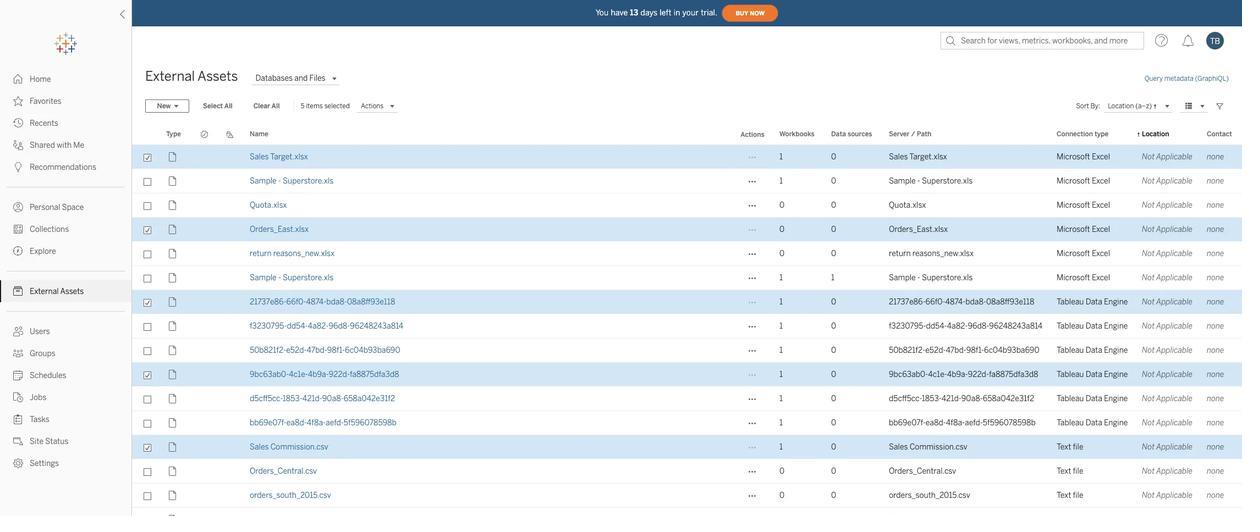 Task type: vqa. For each thing, say whether or not it's contained in the screenshot.


Task type: locate. For each thing, give the bounding box(es) containing it.
0 horizontal spatial 9bc63ab0-4c1e-4b9a-922d-fa8875dfa3d8
[[250, 370, 399, 380]]

2 tableau from the top
[[1057, 322, 1084, 331]]

3 by text only_f5he34f image from the top
[[13, 371, 23, 381]]

sources
[[848, 130, 873, 138]]

1 horizontal spatial 08a8ff93e118
[[987, 298, 1035, 307]]

1 file (tableau data engine) image from the top
[[166, 296, 179, 309]]

not for row containing 50b821f2-e52d-47bd-98f1-6c04b93ba690
[[1142, 346, 1155, 355]]

10 row from the top
[[132, 363, 1243, 387]]

6 not applicable from the top
[[1142, 273, 1193, 283]]

9bc63ab0-4c1e-4b9a-922d-fa8875dfa3d8
[[250, 370, 399, 380], [889, 370, 1039, 380]]

1 tableau data engine from the top
[[1057, 298, 1128, 307]]

2 microsoft from the top
[[1057, 177, 1091, 186]]

1
[[780, 152, 783, 162], [780, 177, 783, 186], [780, 273, 783, 283], [831, 273, 835, 283], [780, 298, 783, 307], [780, 322, 783, 331], [780, 346, 783, 355], [780, 370, 783, 380], [780, 395, 783, 404], [780, 419, 783, 428], [780, 443, 783, 452]]

by text only_f5he34f image for schedules
[[13, 371, 23, 381]]

0 horizontal spatial d5cff5cc-1853-421d-90a8-658a042e31f2
[[250, 395, 395, 404]]

tableau data engine for f3230795-dd54-4a82-96d8-96248243a814
[[1057, 322, 1128, 331]]

home link
[[0, 68, 132, 90]]

1 horizontal spatial 4874-
[[946, 298, 966, 307]]

0 vertical spatial external
[[145, 68, 195, 84]]

9 none from the top
[[1207, 346, 1225, 355]]

sample - superstore.xls link down 'sales target.xlsx' link
[[250, 177, 334, 186]]

external up new 'popup button'
[[145, 68, 195, 84]]

recents link
[[0, 112, 132, 134]]

0 horizontal spatial bda8-
[[326, 298, 347, 307]]

1 horizontal spatial fa8875dfa3d8
[[989, 370, 1039, 380]]

1 vertical spatial text file
[[1057, 467, 1084, 477]]

path
[[917, 130, 932, 138]]

0 for orders_east.xlsx
[[831, 225, 837, 234]]

by text only_f5he34f image inside site status link
[[13, 437, 23, 447]]

not applicable for row containing orders_east.xlsx
[[1142, 225, 1193, 234]]

0 for bb69e07f-ea8d-4f8a-aefd-5f596078598b
[[831, 419, 837, 428]]

1 horizontal spatial external assets
[[145, 68, 238, 84]]

all right the select
[[224, 102, 233, 110]]

external assets up the select
[[145, 68, 238, 84]]

name
[[250, 130, 268, 138]]

bb69e07f-
[[250, 419, 287, 428], [889, 419, 926, 428]]

66f0-
[[286, 298, 306, 307], [926, 298, 946, 307]]

tableau for 658a042e31f2
[[1057, 395, 1084, 404]]

grid
[[132, 124, 1243, 517]]

11 applicable from the top
[[1157, 395, 1193, 404]]

1 horizontal spatial 21737e86-
[[889, 298, 926, 307]]

2 file (tableau data engine) image from the top
[[166, 320, 179, 333]]

none for row containing orders_east.xlsx
[[1207, 225, 1225, 234]]

tableau data engine for 21737e86-66f0-4874-bda8-08a8ff93e118
[[1057, 298, 1128, 307]]

e52d-
[[286, 346, 307, 355], [926, 346, 946, 355]]

0 horizontal spatial 50b821f2-e52d-47bd-98f1-6c04b93ba690
[[250, 346, 400, 355]]

not for row containing orders_central.csv
[[1142, 467, 1155, 477]]

2 vertical spatial text file
[[1057, 491, 1084, 501]]

6 not from the top
[[1142, 273, 1155, 283]]

0 horizontal spatial reasons_new.xlsx
[[273, 249, 335, 259]]

me
[[73, 141, 84, 150]]

microsoft for 'sales target.xlsx' link
[[1057, 152, 1091, 162]]

1 horizontal spatial dd54-
[[926, 322, 947, 331]]

1 horizontal spatial location
[[1142, 130, 1170, 138]]

excel for row containing return reasons_new.xlsx
[[1092, 249, 1111, 259]]

by text only_f5he34f image inside home link
[[13, 74, 23, 84]]

2 orders_east.xlsx from the left
[[889, 225, 948, 234]]

1 horizontal spatial assets
[[198, 68, 238, 84]]

3 not from the top
[[1142, 201, 1155, 210]]

2 21737e86- from the left
[[889, 298, 926, 307]]

target.xlsx down 5 in the top left of the page
[[270, 152, 308, 162]]

0 horizontal spatial bb69e07f-
[[250, 419, 287, 428]]

1 horizontal spatial 4f8a-
[[946, 419, 965, 428]]

by text only_f5he34f image inside 'external assets' link
[[13, 287, 23, 297]]

6 by text only_f5he34f image from the top
[[13, 203, 23, 212]]

1 horizontal spatial 96248243a814
[[990, 322, 1043, 331]]

0 for sales target.xlsx
[[831, 152, 837, 162]]

by text only_f5he34f image for home
[[13, 74, 23, 84]]

row containing orders_south_2015.csv
[[132, 484, 1243, 508]]

assets up users link
[[60, 287, 84, 297]]

1 98f1- from the left
[[327, 346, 345, 355]]

row containing quota.xlsx
[[132, 194, 1243, 218]]

by text only_f5he34f image left schedules
[[13, 371, 23, 381]]

5 items selected
[[301, 102, 350, 110]]

external inside main navigation. press the up and down arrow keys to access links. 'element'
[[30, 287, 59, 297]]

1 horizontal spatial d5cff5cc-
[[889, 395, 922, 404]]

navigation panel element
[[0, 33, 132, 475]]

location (a–z) button
[[1104, 100, 1173, 113]]

1 horizontal spatial return reasons_new.xlsx
[[889, 249, 974, 259]]

text file
[[1057, 443, 1084, 452], [1057, 467, 1084, 477], [1057, 491, 1084, 501]]

sample - superstore.xls link down return reasons_new.xlsx link
[[250, 273, 334, 283]]

orders_south_2015.csv link
[[250, 491, 331, 501]]

2 vertical spatial file
[[1073, 491, 1084, 501]]

text file for sales commission.csv
[[1057, 443, 1084, 452]]

1 horizontal spatial f3230795-
[[889, 322, 926, 331]]

actions inside dropdown button
[[361, 102, 384, 110]]

0 horizontal spatial 9bc63ab0-
[[250, 370, 289, 380]]

none for row containing 50b821f2-e52d-47bd-98f1-6c04b93ba690
[[1207, 346, 1225, 355]]

0 horizontal spatial sales target.xlsx
[[250, 152, 308, 162]]

none for row containing sales commission.csv
[[1207, 443, 1225, 452]]

1 horizontal spatial quota.xlsx
[[889, 201, 926, 210]]

1 horizontal spatial 4b9a-
[[947, 370, 968, 380]]

3 text file from the top
[[1057, 491, 1084, 501]]

none for row containing return reasons_new.xlsx
[[1207, 249, 1225, 259]]

0 horizontal spatial 4874-
[[306, 298, 326, 307]]

0 horizontal spatial 21737e86-66f0-4874-bda8-08a8ff93e118
[[250, 298, 395, 307]]

text
[[1057, 443, 1072, 452], [1057, 467, 1072, 477], [1057, 491, 1072, 501]]

2 sample - superstore.xls link from the top
[[250, 273, 334, 283]]

1 horizontal spatial 4c1e-
[[928, 370, 947, 380]]

not applicable for row containing 21737e86-66f0-4874-bda8-08a8ff93e118
[[1142, 298, 1193, 307]]

2 vertical spatial text
[[1057, 491, 1072, 501]]

applicable
[[1157, 152, 1193, 162], [1157, 177, 1193, 186], [1157, 201, 1193, 210], [1157, 225, 1193, 234], [1157, 249, 1193, 259], [1157, 273, 1193, 283], [1157, 298, 1193, 307], [1157, 322, 1193, 331], [1157, 346, 1193, 355], [1157, 370, 1193, 380], [1157, 395, 1193, 404], [1157, 419, 1193, 428], [1157, 443, 1193, 452], [1157, 467, 1193, 477], [1157, 491, 1193, 501]]

0 horizontal spatial f3230795-dd54-4a82-96d8-96248243a814
[[250, 322, 403, 331]]

922d-
[[329, 370, 350, 380], [968, 370, 989, 380]]

all for clear all
[[272, 102, 280, 110]]

by text only_f5he34f image left tasks
[[13, 415, 23, 425]]

collections link
[[0, 218, 132, 240]]

file (microsoft excel) image for return
[[166, 247, 179, 261]]

applicable for 11th row from the bottom of the row group containing sales target.xlsx
[[1157, 273, 1193, 283]]

1 vertical spatial sample - superstore.xls link
[[250, 273, 334, 283]]

applicable for 15th row from the bottom of the row group containing sales target.xlsx
[[1157, 177, 1193, 186]]

421d-
[[303, 395, 322, 404], [942, 395, 962, 404]]

3 file (text file) image from the top
[[166, 489, 179, 503]]

2 658a042e31f2 from the left
[[983, 395, 1035, 404]]

by text only_f5he34f image for explore
[[13, 247, 23, 256]]

1 horizontal spatial d5cff5cc-1853-421d-90a8-658a042e31f2
[[889, 395, 1035, 404]]

2 4c1e- from the left
[[928, 370, 947, 380]]

1 all from the left
[[224, 102, 233, 110]]

row containing orders_central.csv
[[132, 460, 1243, 484]]

1 file (microsoft excel) image from the top
[[166, 151, 179, 164]]

1 horizontal spatial 50b821f2-
[[889, 346, 926, 355]]

file for orders_central.csv
[[1073, 467, 1084, 477]]

microsoft excel for 'sales target.xlsx' link
[[1057, 152, 1111, 162]]

1 horizontal spatial orders_east.xlsx
[[889, 225, 948, 234]]

by text only_f5he34f image for recents
[[13, 118, 23, 128]]

1 horizontal spatial actions
[[741, 131, 765, 139]]

1 horizontal spatial 922d-
[[968, 370, 989, 380]]

3 microsoft from the top
[[1057, 201, 1091, 210]]

0 horizontal spatial 98f1-
[[327, 346, 345, 355]]

1 9bc63ab0- from the left
[[250, 370, 289, 380]]

location down "(a–z)"
[[1142, 130, 1170, 138]]

by text only_f5he34f image inside schedules link
[[13, 371, 23, 381]]

quota.xlsx
[[250, 201, 287, 210], [889, 201, 926, 210]]

actions
[[361, 102, 384, 110], [741, 131, 765, 139]]

return
[[250, 249, 272, 259], [889, 249, 911, 259]]

14 not applicable from the top
[[1142, 467, 1193, 477]]

favorites
[[30, 97, 61, 106]]

have
[[611, 8, 628, 17]]

dd54-
[[287, 322, 308, 331], [926, 322, 947, 331]]

sales target.xlsx
[[250, 152, 308, 162], [889, 152, 947, 162]]

bb69e07f-ea8d-4f8a-aefd-5f596078598b
[[250, 419, 397, 428], [889, 419, 1036, 428]]

1 for 21737e86-66f0-4874-bda8-08a8ff93e118 link
[[780, 298, 783, 307]]

0 horizontal spatial 90a8-
[[322, 395, 344, 404]]

by text only_f5he34f image left explore at the top of the page
[[13, 247, 23, 256]]

0 vertical spatial file (tableau data engine) image
[[166, 368, 179, 382]]

1 vertical spatial file (tableau data engine) image
[[166, 417, 179, 430]]

0 horizontal spatial 08a8ff93e118
[[347, 298, 395, 307]]

target.xlsx
[[270, 152, 308, 162], [910, 152, 947, 162]]

0 horizontal spatial return
[[250, 249, 272, 259]]

0 horizontal spatial 96d8-
[[329, 322, 350, 331]]

databases
[[256, 74, 293, 83]]

status
[[45, 437, 68, 447]]

2 sales commission.csv from the left
[[889, 443, 968, 452]]

none for row containing 9bc63ab0-4c1e-4b9a-922d-fa8875dfa3d8
[[1207, 370, 1225, 380]]

users
[[30, 327, 50, 337]]

1 9bc63ab0-4c1e-4b9a-922d-fa8875dfa3d8 from the left
[[250, 370, 399, 380]]

tableau data engine for 9bc63ab0-4c1e-4b9a-922d-fa8875dfa3d8
[[1057, 370, 1128, 380]]

row containing sales target.xlsx
[[132, 145, 1243, 169]]

by text only_f5he34f image left 'site' at the bottom of the page
[[13, 437, 23, 447]]

0 horizontal spatial 66f0-
[[286, 298, 306, 307]]

data
[[831, 130, 846, 138], [1086, 298, 1103, 307], [1086, 322, 1103, 331], [1086, 346, 1103, 355], [1086, 370, 1103, 380], [1086, 395, 1103, 404], [1086, 419, 1103, 428]]

0 horizontal spatial commission.csv
[[271, 443, 328, 452]]

1 4874- from the left
[[306, 298, 326, 307]]

items
[[306, 102, 323, 110]]

tableau data engine
[[1057, 298, 1128, 307], [1057, 322, 1128, 331], [1057, 346, 1128, 355], [1057, 370, 1128, 380], [1057, 395, 1128, 404], [1057, 419, 1128, 428]]

0 vertical spatial file
[[1073, 443, 1084, 452]]

50b821f2-
[[250, 346, 286, 355], [889, 346, 926, 355]]

not applicable for row containing 9bc63ab0-4c1e-4b9a-922d-fa8875dfa3d8
[[1142, 370, 1193, 380]]

file (tableau data engine) image for 9bc63ab0-
[[166, 368, 179, 382]]

return reasons_new.xlsx link
[[250, 249, 335, 259]]

6 tableau data engine from the top
[[1057, 419, 1128, 428]]

1 horizontal spatial e52d-
[[926, 346, 946, 355]]

tasks
[[30, 415, 49, 425]]

0 horizontal spatial target.xlsx
[[270, 152, 308, 162]]

2 d5cff5cc- from the left
[[889, 395, 922, 404]]

1 horizontal spatial 90a8-
[[962, 395, 983, 404]]

row containing f3230795-dd54-4a82-96d8-96248243a814
[[132, 315, 1243, 339]]

0 horizontal spatial 50b821f2-
[[250, 346, 286, 355]]

1 vertical spatial external
[[30, 287, 59, 297]]

none for row containing orders_south_2015.csv
[[1207, 491, 1225, 501]]

1 horizontal spatial return
[[889, 249, 911, 259]]

by text only_f5he34f image for favorites
[[13, 96, 23, 106]]

not for row containing bb69e07f-ea8d-4f8a-aefd-5f596078598b
[[1142, 419, 1155, 428]]

21737e86-66f0-4874-bda8-08a8ff93e118
[[250, 298, 395, 307], [889, 298, 1035, 307]]

0 horizontal spatial 5f596078598b
[[344, 419, 397, 428]]

0 horizontal spatial 421d-
[[303, 395, 322, 404]]

file (microsoft excel) image for sales
[[166, 151, 179, 164]]

databases and files
[[256, 74, 326, 83]]

0 horizontal spatial 4a82-
[[308, 322, 329, 331]]

d5cff5cc-
[[250, 395, 283, 404], [889, 395, 922, 404]]

in
[[674, 8, 680, 17]]

tableau data engine for bb69e07f-ea8d-4f8a-aefd-5f596078598b
[[1057, 419, 1128, 428]]

5 not applicable from the top
[[1142, 249, 1193, 259]]

by text only_f5he34f image inside users link
[[13, 327, 23, 337]]

8 row from the top
[[132, 315, 1243, 339]]

by text only_f5he34f image inside favorites link
[[13, 96, 23, 106]]

location
[[1108, 102, 1134, 110], [1142, 130, 1170, 138]]

trial.
[[701, 8, 718, 17]]

2 9bc63ab0-4c1e-4b9a-922d-fa8875dfa3d8 from the left
[[889, 370, 1039, 380]]

microsoft for orders_east.xlsx link
[[1057, 225, 1091, 234]]

9 not from the top
[[1142, 346, 1155, 355]]

sample - superstore.xls link for 1
[[250, 273, 334, 283]]

0 horizontal spatial 658a042e31f2
[[344, 395, 395, 404]]

2 by text only_f5he34f image from the top
[[13, 96, 23, 106]]

0 horizontal spatial 6c04b93ba690
[[345, 346, 400, 355]]

4 microsoft excel from the top
[[1057, 225, 1111, 234]]

file (microsoft excel) image
[[166, 151, 179, 164], [166, 199, 179, 212], [166, 223, 179, 236], [166, 247, 179, 261], [166, 272, 179, 285]]

98f1-
[[327, 346, 345, 355], [967, 346, 985, 355]]

none for 15th row from the bottom of the row group containing sales target.xlsx
[[1207, 177, 1225, 186]]

0 horizontal spatial 4b9a-
[[308, 370, 329, 380]]

file (tableau data engine) image for d5cff5cc-
[[166, 393, 179, 406]]

1 66f0- from the left
[[286, 298, 306, 307]]

0 horizontal spatial 21737e86-
[[250, 298, 286, 307]]

2 bb69e07f- from the left
[[889, 419, 926, 428]]

schedules link
[[0, 365, 132, 387]]

by text only_f5he34f image inside collections link
[[13, 225, 23, 234]]

by text only_f5he34f image inside 'recents' link
[[13, 118, 23, 128]]

by text only_f5he34f image inside shared with me link
[[13, 140, 23, 150]]

0 horizontal spatial orders_south_2015.csv
[[250, 491, 331, 501]]

file for orders_south_2015.csv
[[1073, 491, 1084, 501]]

actions right the selected
[[361, 102, 384, 110]]

2 engine from the top
[[1104, 322, 1128, 331]]

row group
[[132, 145, 1243, 517]]

1 by text only_f5he34f image from the top
[[13, 74, 23, 84]]

cell
[[191, 145, 217, 169], [217, 145, 243, 169], [191, 169, 217, 194], [217, 169, 243, 194], [191, 194, 217, 218], [217, 194, 243, 218], [191, 218, 217, 242], [217, 218, 243, 242], [191, 242, 217, 266], [217, 242, 243, 266], [191, 266, 217, 291], [217, 266, 243, 291], [191, 291, 217, 315], [217, 291, 243, 315], [191, 315, 217, 339], [217, 315, 243, 339], [191, 339, 217, 363], [217, 339, 243, 363], [191, 363, 217, 387], [217, 363, 243, 387], [191, 387, 217, 412], [217, 387, 243, 412], [191, 412, 217, 436], [217, 412, 243, 436], [191, 436, 217, 460], [217, 436, 243, 460], [191, 460, 217, 484], [217, 460, 243, 484], [191, 484, 217, 508], [217, 484, 243, 508]]

1 for "d5cff5cc-1853-421d-90a8-658a042e31f2" link
[[780, 395, 783, 404]]

2 all from the left
[[272, 102, 280, 110]]

quota.xlsx link
[[250, 201, 287, 210]]

90a8-
[[322, 395, 344, 404], [962, 395, 983, 404]]

sort by:
[[1076, 102, 1101, 110]]

engine for 658a042e31f2
[[1104, 395, 1128, 404]]

5
[[301, 102, 305, 110]]

recents
[[30, 119, 58, 128]]

0 horizontal spatial 4f8a-
[[307, 419, 326, 428]]

1 horizontal spatial bda8-
[[966, 298, 987, 307]]

0 horizontal spatial 922d-
[[329, 370, 350, 380]]

1 microsoft from the top
[[1057, 152, 1091, 162]]

explore
[[30, 247, 56, 256]]

by text only_f5he34f image inside recommendations link
[[13, 162, 23, 172]]

server / path
[[889, 130, 932, 138]]

text for orders_central.csv
[[1057, 467, 1072, 477]]

1 horizontal spatial all
[[272, 102, 280, 110]]

1 reasons_new.xlsx from the left
[[273, 249, 335, 259]]

by text only_f5he34f image for tasks
[[13, 415, 23, 425]]

21737e86-
[[250, 298, 286, 307], [889, 298, 926, 307]]

0 horizontal spatial e52d-
[[286, 346, 307, 355]]

0 horizontal spatial bb69e07f-ea8d-4f8a-aefd-5f596078598b
[[250, 419, 397, 428]]

external down explore at the top of the page
[[30, 287, 59, 297]]

08a8ff93e118
[[347, 298, 395, 307], [987, 298, 1035, 307]]

row
[[132, 145, 1243, 169], [132, 169, 1243, 194], [132, 194, 1243, 218], [132, 218, 1243, 242], [132, 242, 1243, 266], [132, 266, 1243, 291], [132, 291, 1243, 315], [132, 315, 1243, 339], [132, 339, 1243, 363], [132, 363, 1243, 387], [132, 387, 1243, 412], [132, 412, 1243, 436], [132, 436, 1243, 460], [132, 460, 1243, 484], [132, 484, 1243, 508], [132, 508, 1243, 517]]

selected
[[324, 102, 350, 110]]

not for row containing sales commission.csv
[[1142, 443, 1155, 452]]

4b9a-
[[308, 370, 329, 380], [947, 370, 968, 380]]

location inside popup button
[[1108, 102, 1134, 110]]

1 horizontal spatial target.xlsx
[[910, 152, 947, 162]]

1 horizontal spatial reasons_new.xlsx
[[913, 249, 974, 259]]

3 by text only_f5he34f image from the top
[[13, 118, 23, 128]]

0 for f3230795-dd54-4a82-96d8-96248243a814
[[831, 322, 837, 331]]

not for 11th row from the bottom of the row group containing sales target.xlsx
[[1142, 273, 1155, 283]]

1 horizontal spatial 47bd-
[[946, 346, 967, 355]]

5 excel from the top
[[1092, 249, 1111, 259]]

5 file (microsoft excel) image from the top
[[166, 272, 179, 285]]

all right "clear"
[[272, 102, 280, 110]]

16 row from the top
[[132, 508, 1243, 517]]

1 d5cff5cc-1853-421d-90a8-658a042e31f2 from the left
[[250, 395, 395, 404]]

sales target.xlsx down name
[[250, 152, 308, 162]]

2 file (microsoft excel) image from the top
[[166, 199, 179, 212]]

none for row containing sales target.xlsx
[[1207, 152, 1225, 162]]

applicable for row containing 9bc63ab0-4c1e-4b9a-922d-fa8875dfa3d8
[[1157, 370, 1193, 380]]

1 horizontal spatial 6c04b93ba690
[[985, 346, 1040, 355]]

1 vertical spatial file
[[1073, 467, 1084, 477]]

1 vertical spatial location
[[1142, 130, 1170, 138]]

by text only_f5he34f image inside 'tasks' link
[[13, 415, 23, 425]]

5f596078598b
[[344, 419, 397, 428], [983, 419, 1036, 428]]

contact
[[1207, 130, 1233, 138]]

1 vertical spatial actions
[[741, 131, 765, 139]]

0 for return reasons_new.xlsx
[[831, 249, 837, 259]]

personal
[[30, 203, 60, 212]]

12 applicable from the top
[[1157, 419, 1193, 428]]

0 horizontal spatial actions
[[361, 102, 384, 110]]

1 for 50b821f2-e52d-47bd-98f1-6c04b93ba690 link
[[780, 346, 783, 355]]

by text only_f5he34f image left 'settings'
[[13, 459, 23, 469]]

not for row containing d5cff5cc-1853-421d-90a8-658a042e31f2
[[1142, 395, 1155, 404]]

0 horizontal spatial 1853-
[[283, 395, 303, 404]]

4 by text only_f5he34f image from the top
[[13, 140, 23, 150]]

sales target.xlsx down /
[[889, 152, 947, 162]]

0 horizontal spatial aefd-
[[326, 419, 344, 428]]

not for row containing orders_south_2015.csv
[[1142, 491, 1155, 501]]

4 tableau from the top
[[1057, 370, 1084, 380]]

0 for 50b821f2-e52d-47bd-98f1-6c04b93ba690
[[831, 346, 837, 355]]

recommendations link
[[0, 156, 132, 178]]

1 horizontal spatial aefd-
[[965, 419, 983, 428]]

0 horizontal spatial d5cff5cc-
[[250, 395, 283, 404]]

2 file (tableau data engine) image from the top
[[166, 417, 179, 430]]

by text only_f5he34f image inside jobs link
[[13, 393, 23, 403]]

5 engine from the top
[[1104, 395, 1128, 404]]

6 microsoft from the top
[[1057, 273, 1091, 283]]

buy now button
[[722, 4, 779, 22]]

site
[[30, 437, 44, 447]]

location left "(a–z)"
[[1108, 102, 1134, 110]]

none for row containing bb69e07f-ea8d-4f8a-aefd-5f596078598b
[[1207, 419, 1225, 428]]

by text only_f5he34f image inside explore link
[[13, 247, 23, 256]]

none for row containing orders_central.csv
[[1207, 467, 1225, 477]]

by text only_f5he34f image
[[13, 247, 23, 256], [13, 349, 23, 359], [13, 371, 23, 381], [13, 415, 23, 425], [13, 437, 23, 447], [13, 459, 23, 469]]

0
[[831, 152, 837, 162], [831, 177, 837, 186], [780, 201, 785, 210], [831, 201, 837, 210], [780, 225, 785, 234], [831, 225, 837, 234], [780, 249, 785, 259], [831, 249, 837, 259], [831, 298, 837, 307], [831, 322, 837, 331], [831, 346, 837, 355], [831, 370, 837, 380], [831, 395, 837, 404], [831, 419, 837, 428], [831, 443, 837, 452], [780, 467, 785, 477], [831, 467, 837, 477], [780, 491, 785, 501], [831, 491, 837, 501]]

0 horizontal spatial all
[[224, 102, 233, 110]]

select all button
[[196, 100, 240, 113]]

not for 15th row from the bottom of the row group containing sales target.xlsx
[[1142, 177, 1155, 186]]

engine for 96248243a814
[[1104, 322, 1128, 331]]

row containing d5cff5cc-1853-421d-90a8-658a042e31f2
[[132, 387, 1243, 412]]

4 microsoft from the top
[[1057, 225, 1091, 234]]

by text only_f5he34f image inside settings link
[[13, 459, 23, 469]]

main navigation. press the up and down arrow keys to access links. element
[[0, 68, 132, 475]]

1 horizontal spatial 21737e86-66f0-4874-bda8-08a8ff93e118
[[889, 298, 1035, 307]]

file (tableau data engine) image
[[166, 296, 179, 309], [166, 320, 179, 333], [166, 344, 179, 357], [166, 393, 179, 406]]

10 not from the top
[[1142, 370, 1155, 380]]

1 horizontal spatial 4a82-
[[947, 322, 968, 331]]

engine for fa8875dfa3d8
[[1104, 370, 1128, 380]]

external assets up users link
[[30, 287, 84, 297]]

1 horizontal spatial 421d-
[[942, 395, 962, 404]]

bda8-
[[326, 298, 347, 307], [966, 298, 987, 307]]

not applicable for row containing sales commission.csv
[[1142, 443, 1193, 452]]

by text only_f5he34f image inside groups link
[[13, 349, 23, 359]]

new
[[157, 102, 171, 110]]

by text only_f5he34f image left groups
[[13, 349, 23, 359]]

tableau
[[1057, 298, 1084, 307], [1057, 322, 1084, 331], [1057, 346, 1084, 355], [1057, 370, 1084, 380], [1057, 395, 1084, 404], [1057, 419, 1084, 428]]

f3230795-dd54-4a82-96d8-96248243a814
[[250, 322, 403, 331], [889, 322, 1043, 331]]

6 excel from the top
[[1092, 273, 1111, 283]]

1 horizontal spatial ea8d-
[[926, 419, 946, 428]]

6 tableau from the top
[[1057, 419, 1084, 428]]

1 horizontal spatial sales commission.csv
[[889, 443, 968, 452]]

2 6c04b93ba690 from the left
[[985, 346, 1040, 355]]

1 vertical spatial assets
[[60, 287, 84, 297]]

0 horizontal spatial orders_east.xlsx
[[250, 225, 309, 234]]

8 none from the top
[[1207, 322, 1225, 331]]

1 horizontal spatial 96d8-
[[968, 322, 990, 331]]

data for f3230795-dd54-4a82-96d8-96248243a814
[[1086, 322, 1103, 331]]

1 vertical spatial text
[[1057, 467, 1072, 477]]

1 engine from the top
[[1104, 298, 1128, 307]]

not
[[1142, 152, 1155, 162], [1142, 177, 1155, 186], [1142, 201, 1155, 210], [1142, 225, 1155, 234], [1142, 249, 1155, 259], [1142, 273, 1155, 283], [1142, 298, 1155, 307], [1142, 322, 1155, 331], [1142, 346, 1155, 355], [1142, 370, 1155, 380], [1142, 395, 1155, 404], [1142, 419, 1155, 428], [1142, 443, 1155, 452], [1142, 467, 1155, 477], [1142, 491, 1155, 501]]

by text only_f5he34f image inside "personal space" link
[[13, 203, 23, 212]]

-
[[278, 177, 281, 186], [918, 177, 921, 186], [278, 273, 281, 283], [918, 273, 921, 283]]

reasons_new.xlsx
[[273, 249, 335, 259], [913, 249, 974, 259]]

assets up select all
[[198, 68, 238, 84]]

by text only_f5he34f image
[[13, 74, 23, 84], [13, 96, 23, 106], [13, 118, 23, 128], [13, 140, 23, 150], [13, 162, 23, 172], [13, 203, 23, 212], [13, 225, 23, 234], [13, 287, 23, 297], [13, 327, 23, 337], [13, 393, 23, 403]]

2 4b9a- from the left
[[947, 370, 968, 380]]

file (text file) image for orders_south_2015.csv
[[166, 489, 179, 503]]

row containing bb69e07f-ea8d-4f8a-aefd-5f596078598b
[[132, 412, 1243, 436]]

7 not applicable from the top
[[1142, 298, 1193, 307]]

1 658a042e31f2 from the left
[[344, 395, 395, 404]]

query
[[1145, 75, 1163, 83]]

11 not from the top
[[1142, 395, 1155, 404]]

location for location (a–z)
[[1108, 102, 1134, 110]]

0 vertical spatial text
[[1057, 443, 1072, 452]]

not for row containing sales target.xlsx
[[1142, 152, 1155, 162]]

target.xlsx down path
[[910, 152, 947, 162]]

1 21737e86-66f0-4874-bda8-08a8ff93e118 from the left
[[250, 298, 395, 307]]

7 by text only_f5he34f image from the top
[[13, 225, 23, 234]]

0 horizontal spatial quota.xlsx
[[250, 201, 287, 210]]

47bd-
[[307, 346, 327, 355], [946, 346, 967, 355]]

1 50b821f2- from the left
[[250, 346, 286, 355]]

server
[[889, 130, 910, 138]]

file (text file) image
[[166, 441, 179, 454], [166, 465, 179, 478], [166, 489, 179, 503], [166, 514, 179, 517]]

1 horizontal spatial 9bc63ab0-
[[889, 370, 928, 380]]

data for 21737e86-66f0-4874-bda8-08a8ff93e118
[[1086, 298, 1103, 307]]

actions left workbooks
[[741, 131, 765, 139]]

15 not from the top
[[1142, 491, 1155, 501]]

5 row from the top
[[132, 242, 1243, 266]]

4 file (tableau data engine) image from the top
[[166, 393, 179, 406]]

location inside grid
[[1142, 130, 1170, 138]]

applicable for row containing orders_south_2015.csv
[[1157, 491, 1193, 501]]

2 target.xlsx from the left
[[910, 152, 947, 162]]

0 horizontal spatial assets
[[60, 287, 84, 297]]

6 by text only_f5he34f image from the top
[[13, 459, 23, 469]]

left
[[660, 8, 672, 17]]

0 horizontal spatial sales commission.csv
[[250, 443, 328, 452]]

3 file (tableau data engine) image from the top
[[166, 344, 179, 357]]

file (tableau data engine) image
[[166, 368, 179, 382], [166, 417, 179, 430]]

2 commission.csv from the left
[[910, 443, 968, 452]]

grid containing sales target.xlsx
[[132, 124, 1243, 517]]

(a–z)
[[1136, 102, 1152, 110]]

1 row from the top
[[132, 145, 1243, 169]]

0 horizontal spatial return reasons_new.xlsx
[[250, 249, 335, 259]]

13 not from the top
[[1142, 443, 1155, 452]]

1 horizontal spatial 9bc63ab0-4c1e-4b9a-922d-fa8875dfa3d8
[[889, 370, 1039, 380]]

not for row containing 9bc63ab0-4c1e-4b9a-922d-fa8875dfa3d8
[[1142, 370, 1155, 380]]

1 horizontal spatial 50b821f2-e52d-47bd-98f1-6c04b93ba690
[[889, 346, 1040, 355]]

sample
[[250, 177, 277, 186], [889, 177, 916, 186], [250, 273, 277, 283], [889, 273, 916, 283]]

1 horizontal spatial 658a042e31f2
[[983, 395, 1035, 404]]

external assets
[[145, 68, 238, 84], [30, 287, 84, 297]]

1 50b821f2-e52d-47bd-98f1-6c04b93ba690 from the left
[[250, 346, 400, 355]]



Task type: describe. For each thing, give the bounding box(es) containing it.
1 for 9bc63ab0-4c1e-4b9a-922d-fa8875dfa3d8 link
[[780, 370, 783, 380]]

not for row containing return reasons_new.xlsx
[[1142, 249, 1155, 259]]

not for row containing f3230795-dd54-4a82-96d8-96248243a814
[[1142, 322, 1155, 331]]

collections
[[30, 225, 69, 234]]

none for row containing quota.xlsx
[[1207, 201, 1225, 210]]

0 for orders_central.csv
[[831, 467, 837, 477]]

not applicable for row containing 50b821f2-e52d-47bd-98f1-6c04b93ba690
[[1142, 346, 1193, 355]]

not for row containing 21737e86-66f0-4874-bda8-08a8ff93e118
[[1142, 298, 1155, 307]]

microsoft for return reasons_new.xlsx link
[[1057, 249, 1091, 259]]

type
[[1095, 130, 1109, 138]]

applicable for row containing bb69e07f-ea8d-4f8a-aefd-5f596078598b
[[1157, 419, 1193, 428]]

1 aefd- from the left
[[326, 419, 344, 428]]

2 1853- from the left
[[922, 395, 942, 404]]

row containing 50b821f2-e52d-47bd-98f1-6c04b93ba690
[[132, 339, 1243, 363]]

applicable for row containing quota.xlsx
[[1157, 201, 1193, 210]]

file (text file) image for sales commission.csv
[[166, 441, 179, 454]]

by:
[[1091, 102, 1101, 110]]

file (microsoft excel) image for sample
[[166, 272, 179, 285]]

2 ea8d- from the left
[[926, 419, 946, 428]]

file (tableau data engine) image for f3230795-
[[166, 320, 179, 333]]

2 e52d- from the left
[[926, 346, 946, 355]]

by text only_f5he34f image for jobs
[[13, 393, 23, 403]]

1 4a82- from the left
[[308, 322, 329, 331]]

shared with me link
[[0, 134, 132, 156]]

1 bb69e07f- from the left
[[250, 419, 287, 428]]

1 return reasons_new.xlsx from the left
[[250, 249, 335, 259]]

by text only_f5he34f image for personal space
[[13, 203, 23, 212]]

0 for sample - superstore.xls
[[831, 177, 837, 186]]

file (tableau data engine) image for 21737e86-
[[166, 296, 179, 309]]

and
[[295, 74, 308, 83]]

data sources
[[831, 130, 873, 138]]

1 90a8- from the left
[[322, 395, 344, 404]]

tableau for 96248243a814
[[1057, 322, 1084, 331]]

workbooks
[[780, 130, 815, 138]]

by text only_f5he34f image for recommendations
[[13, 162, 23, 172]]

2 return from the left
[[889, 249, 911, 259]]

2 50b821f2- from the left
[[889, 346, 926, 355]]

select
[[203, 102, 223, 110]]

clear all button
[[246, 100, 287, 113]]

1 4b9a- from the left
[[308, 370, 329, 380]]

you have 13 days left in your trial.
[[596, 8, 718, 17]]

2 dd54- from the left
[[926, 322, 947, 331]]

1 bb69e07f-ea8d-4f8a-aefd-5f596078598b from the left
[[250, 419, 397, 428]]

1 bda8- from the left
[[326, 298, 347, 307]]

query metadata (graphiql)
[[1145, 75, 1229, 83]]

2 47bd- from the left
[[946, 346, 967, 355]]

recommendations
[[30, 163, 96, 172]]

2 9bc63ab0- from the left
[[889, 370, 928, 380]]

applicable for row containing return reasons_new.xlsx
[[1157, 249, 1193, 259]]

space
[[62, 203, 84, 212]]

favorites link
[[0, 90, 132, 112]]

2 4a82- from the left
[[947, 322, 968, 331]]

1 f3230795-dd54-4a82-96d8-96248243a814 from the left
[[250, 322, 403, 331]]

0 vertical spatial assets
[[198, 68, 238, 84]]

file for sales commission.csv
[[1073, 443, 1084, 452]]

select all
[[203, 102, 233, 110]]

applicable for row containing 21737e86-66f0-4874-bda8-08a8ff93e118
[[1157, 298, 1193, 307]]

schedules
[[30, 371, 66, 381]]

row containing 9bc63ab0-4c1e-4b9a-922d-fa8875dfa3d8
[[132, 363, 1243, 387]]

file (tableau data engine) image for bb69e07f-
[[166, 417, 179, 430]]

orders_central.csv link
[[250, 467, 317, 477]]

1 sales commission.csv from the left
[[250, 443, 328, 452]]

2 d5cff5cc-1853-421d-90a8-658a042e31f2 from the left
[[889, 395, 1035, 404]]

2 421d- from the left
[[942, 395, 962, 404]]

site status link
[[0, 431, 132, 453]]

days
[[641, 8, 658, 17]]

text file for orders_south_2015.csv
[[1057, 491, 1084, 501]]

0 for 9bc63ab0-4c1e-4b9a-922d-fa8875dfa3d8
[[831, 370, 837, 380]]

2 66f0- from the left
[[926, 298, 946, 307]]

6 row from the top
[[132, 266, 1243, 291]]

1 return from the left
[[250, 249, 272, 259]]

by text only_f5he34f image for settings
[[13, 459, 23, 469]]

row containing 21737e86-66f0-4874-bda8-08a8ff93e118
[[132, 291, 1243, 315]]

applicable for row containing sales target.xlsx
[[1157, 152, 1193, 162]]

1 sales target.xlsx from the left
[[250, 152, 308, 162]]

2 08a8ff93e118 from the left
[[987, 298, 1035, 307]]

2 922d- from the left
[[968, 370, 989, 380]]

sort
[[1076, 102, 1089, 110]]

1 target.xlsx from the left
[[270, 152, 308, 162]]

1 08a8ff93e118 from the left
[[347, 298, 395, 307]]

new button
[[145, 100, 189, 113]]

excel for row containing quota.xlsx
[[1092, 201, 1111, 210]]

tasks link
[[0, 409, 132, 431]]

query metadata (graphiql) link
[[1145, 75, 1229, 83]]

1 47bd- from the left
[[307, 346, 327, 355]]

applicable for row containing d5cff5cc-1853-421d-90a8-658a042e31f2
[[1157, 395, 1193, 404]]

connection
[[1057, 130, 1093, 138]]

2 row from the top
[[132, 169, 1243, 194]]

0 for 21737e86-66f0-4874-bda8-08a8ff93e118
[[831, 298, 837, 307]]

tableau data engine for 50b821f2-e52d-47bd-98f1-6c04b93ba690
[[1057, 346, 1128, 355]]

2 bb69e07f-ea8d-4f8a-aefd-5f596078598b from the left
[[889, 419, 1036, 428]]

1 421d- from the left
[[303, 395, 322, 404]]

text for sales commission.csv
[[1057, 443, 1072, 452]]

not applicable for row containing orders_south_2015.csv
[[1142, 491, 1193, 501]]

2 aefd- from the left
[[965, 419, 983, 428]]

2 microsoft excel from the top
[[1057, 177, 1111, 186]]

settings
[[30, 459, 59, 469]]

applicable for row containing f3230795-dd54-4a82-96d8-96248243a814
[[1157, 322, 1193, 331]]

Search for views, metrics, workbooks, and more text field
[[941, 32, 1145, 50]]

1 4f8a- from the left
[[307, 419, 326, 428]]

2 orders_central.csv from the left
[[889, 467, 957, 477]]

shared with me
[[30, 141, 84, 150]]

file (tableau data engine) image for 50b821f2-
[[166, 344, 179, 357]]

engine for 5f596078598b
[[1104, 419, 1128, 428]]

1 6c04b93ba690 from the left
[[345, 346, 400, 355]]

sales commission.csv link
[[250, 443, 328, 452]]

not applicable for row containing orders_central.csv
[[1142, 467, 1193, 477]]

2 5f596078598b from the left
[[983, 419, 1036, 428]]

1 for sales commission.csv link
[[780, 443, 783, 452]]

applicable for row containing sales commission.csv
[[1157, 443, 1193, 452]]

now
[[750, 10, 765, 17]]

1 96248243a814 from the left
[[350, 322, 403, 331]]

2 bda8- from the left
[[966, 298, 987, 307]]

data for bb69e07f-ea8d-4f8a-aefd-5f596078598b
[[1086, 419, 1103, 428]]

orders_east.xlsx link
[[250, 225, 309, 234]]

file (text file) image for orders_central.csv
[[166, 465, 179, 478]]

personal space link
[[0, 196, 132, 218]]

connection type
[[1057, 130, 1109, 138]]

bb69e07f-ea8d-4f8a-aefd-5f596078598b link
[[250, 419, 397, 428]]

settings link
[[0, 453, 132, 475]]

2 sales target.xlsx from the left
[[889, 152, 947, 162]]

jobs link
[[0, 387, 132, 409]]

not applicable for row containing f3230795-dd54-4a82-96d8-96248243a814
[[1142, 322, 1193, 331]]

1 e52d- from the left
[[286, 346, 307, 355]]

actions button
[[357, 100, 398, 113]]

0 for quota.xlsx
[[831, 201, 837, 210]]

explore link
[[0, 240, 132, 262]]

sales target.xlsx link
[[250, 152, 308, 162]]

your
[[683, 8, 699, 17]]

data for 50b821f2-e52d-47bd-98f1-6c04b93ba690
[[1086, 346, 1103, 355]]

2 98f1- from the left
[[967, 346, 985, 355]]

row containing orders_east.xlsx
[[132, 218, 1243, 242]]

1 f3230795- from the left
[[250, 322, 287, 331]]

list view image
[[1184, 101, 1194, 111]]

2 reasons_new.xlsx from the left
[[913, 249, 974, 259]]

clear all
[[254, 102, 280, 110]]

data for 9bc63ab0-4c1e-4b9a-922d-fa8875dfa3d8
[[1086, 370, 1103, 380]]

users link
[[0, 321, 132, 343]]

tableau for 6c04b93ba690
[[1057, 346, 1084, 355]]

row containing return reasons_new.xlsx
[[132, 242, 1243, 266]]

data for d5cff5cc-1853-421d-90a8-658a042e31f2
[[1086, 395, 1103, 404]]

applicable for row containing 50b821f2-e52d-47bd-98f1-6c04b93ba690
[[1157, 346, 1193, 355]]

actions inside grid
[[741, 131, 765, 139]]

3 file (microsoft excel) image from the top
[[166, 223, 179, 236]]

2 quota.xlsx from the left
[[889, 201, 926, 210]]

not for row containing orders_east.xlsx
[[1142, 225, 1155, 234]]

home
[[30, 75, 51, 84]]

metadata
[[1165, 75, 1194, 83]]

d5cff5cc-1853-421d-90a8-658a042e31f2 link
[[250, 395, 395, 404]]

by text only_f5he34f image for collections
[[13, 225, 23, 234]]

2 fa8875dfa3d8 from the left
[[989, 370, 1039, 380]]

2 21737e86-66f0-4874-bda8-08a8ff93e118 from the left
[[889, 298, 1035, 307]]

2 f3230795-dd54-4a82-96d8-96248243a814 from the left
[[889, 322, 1043, 331]]

2 4f8a- from the left
[[946, 419, 965, 428]]

1 4c1e- from the left
[[289, 370, 308, 380]]

none for row containing 21737e86-66f0-4874-bda8-08a8ff93e118
[[1207, 298, 1225, 307]]

50b821f2-e52d-47bd-98f1-6c04b93ba690 link
[[250, 346, 400, 355]]

with
[[57, 141, 72, 150]]

1 quota.xlsx from the left
[[250, 201, 287, 210]]

1 dd54- from the left
[[287, 322, 308, 331]]

2 50b821f2-e52d-47bd-98f1-6c04b93ba690 from the left
[[889, 346, 1040, 355]]

0 vertical spatial external assets
[[145, 68, 238, 84]]

databases and files button
[[251, 72, 340, 85]]

2 4874- from the left
[[946, 298, 966, 307]]

1 orders_south_2015.csv from the left
[[250, 491, 331, 501]]

not for row containing quota.xlsx
[[1142, 201, 1155, 210]]

clear
[[254, 102, 270, 110]]

1 5f596078598b from the left
[[344, 419, 397, 428]]

location (a–z)
[[1108, 102, 1152, 110]]

applicable for row containing orders_east.xlsx
[[1157, 225, 1193, 234]]

6 microsoft excel from the top
[[1057, 273, 1111, 283]]

microsoft excel for orders_east.xlsx link
[[1057, 225, 1111, 234]]

9bc63ab0-4c1e-4b9a-922d-fa8875dfa3d8 link
[[250, 370, 399, 380]]

by text only_f5he34f image for site status
[[13, 437, 23, 447]]

21737e86-66f0-4874-bda8-08a8ff93e118 link
[[250, 298, 395, 307]]

buy
[[736, 10, 749, 17]]

1 orders_east.xlsx from the left
[[250, 225, 309, 234]]

(graphiql)
[[1196, 75, 1229, 83]]

you
[[596, 8, 609, 17]]

site status
[[30, 437, 68, 447]]

tableau for fa8875dfa3d8
[[1057, 370, 1084, 380]]

2 orders_south_2015.csv from the left
[[889, 491, 971, 501]]

by text only_f5he34f image for shared with me
[[13, 140, 23, 150]]

1 21737e86- from the left
[[250, 298, 286, 307]]

1 d5cff5cc- from the left
[[250, 395, 283, 404]]

1 922d- from the left
[[329, 370, 350, 380]]

text file for orders_central.csv
[[1057, 467, 1084, 477]]

row containing sales commission.csv
[[132, 436, 1243, 460]]

shared
[[30, 141, 55, 150]]

13
[[630, 8, 639, 17]]

external assets link
[[0, 281, 132, 303]]

2 return reasons_new.xlsx from the left
[[889, 249, 974, 259]]

none for row containing f3230795-dd54-4a82-96d8-96248243a814
[[1207, 322, 1225, 331]]

type
[[166, 130, 181, 138]]

jobs
[[30, 393, 46, 403]]

not applicable for row containing bb69e07f-ea8d-4f8a-aefd-5f596078598b
[[1142, 419, 1193, 428]]

by text only_f5he34f image for external assets
[[13, 287, 23, 297]]

not applicable for row containing return reasons_new.xlsx
[[1142, 249, 1193, 259]]

location for location
[[1142, 130, 1170, 138]]

0 for d5cff5cc-1853-421d-90a8-658a042e31f2
[[831, 395, 837, 404]]

1 commission.csv from the left
[[271, 443, 328, 452]]

external assets inside main navigation. press the up and down arrow keys to access links. 'element'
[[30, 287, 84, 297]]

files
[[310, 74, 326, 83]]

1 ea8d- from the left
[[287, 419, 307, 428]]

not applicable for row containing quota.xlsx
[[1142, 201, 1193, 210]]

all for select all
[[224, 102, 233, 110]]

microsoft for quota.xlsx link
[[1057, 201, 1091, 210]]

file (microsoft excel) image
[[166, 175, 179, 188]]

2 96248243a814 from the left
[[990, 322, 1043, 331]]

groups
[[30, 349, 55, 359]]

excel for row containing orders_east.xlsx
[[1092, 225, 1111, 234]]

2 96d8- from the left
[[968, 322, 990, 331]]

assets inside main navigation. press the up and down arrow keys to access links. 'element'
[[60, 287, 84, 297]]

/
[[912, 130, 916, 138]]

2 90a8- from the left
[[962, 395, 983, 404]]

not applicable for row containing sales target.xlsx
[[1142, 152, 1193, 162]]

by text only_f5he34f image for groups
[[13, 349, 23, 359]]

row group containing sales target.xlsx
[[132, 145, 1243, 517]]

4 file (text file) image from the top
[[166, 514, 179, 517]]

1 orders_central.csv from the left
[[250, 467, 317, 477]]

microsoft excel for return reasons_new.xlsx link
[[1057, 249, 1111, 259]]

1 96d8- from the left
[[329, 322, 350, 331]]

f3230795-dd54-4a82-96d8-96248243a814 link
[[250, 322, 403, 331]]

groups link
[[0, 343, 132, 365]]

1 fa8875dfa3d8 from the left
[[350, 370, 399, 380]]

0 for sales commission.csv
[[831, 443, 837, 452]]

1 1853- from the left
[[283, 395, 303, 404]]

2 f3230795- from the left
[[889, 322, 926, 331]]

1 horizontal spatial external
[[145, 68, 195, 84]]

personal space
[[30, 203, 84, 212]]

microsoft excel for quota.xlsx link
[[1057, 201, 1111, 210]]



